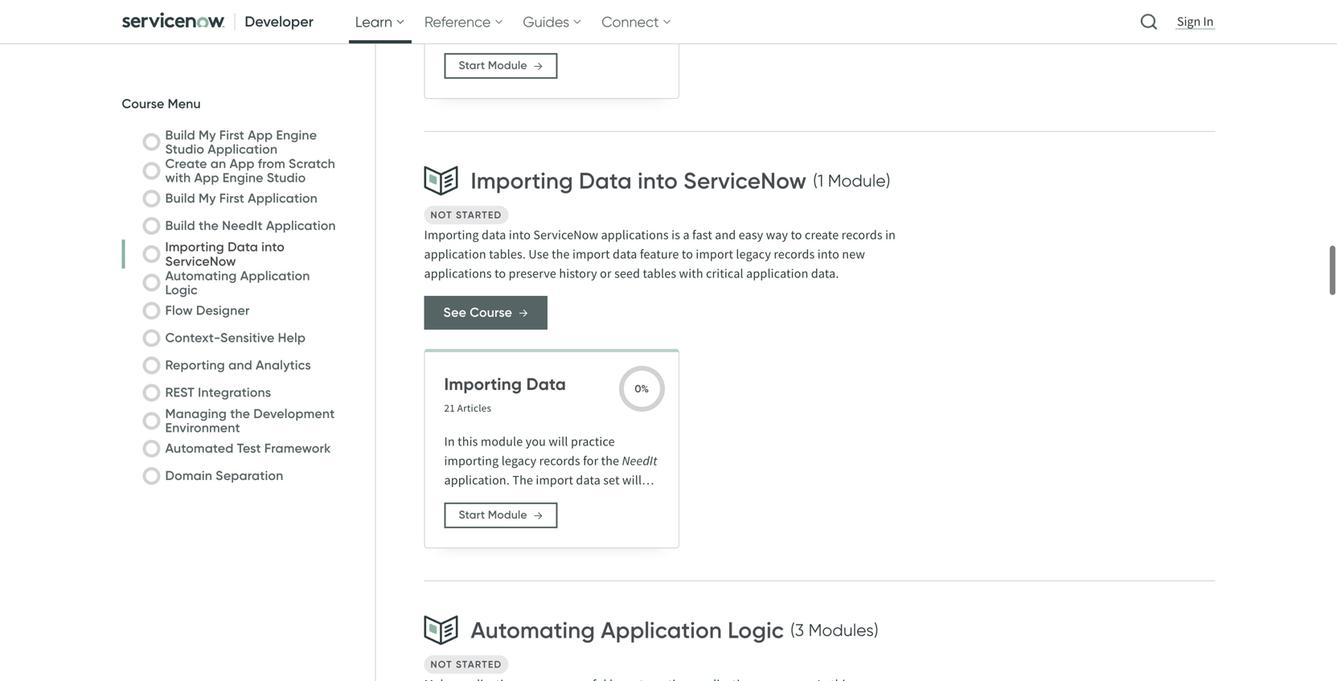 Task type: describe. For each thing, give the bounding box(es) containing it.
reference button
[[418, 0, 510, 43]]

sign in
[[1178, 13, 1214, 29]]

developer
[[245, 12, 314, 31]]

connect
[[602, 13, 659, 31]]

sign in button
[[1175, 13, 1218, 31]]

in
[[1204, 13, 1214, 29]]

connect button
[[595, 0, 679, 43]]

sign
[[1178, 13, 1201, 29]]



Task type: locate. For each thing, give the bounding box(es) containing it.
reference
[[425, 13, 491, 31]]

developer link
[[115, 0, 323, 43]]

learn button
[[349, 0, 412, 43]]

guides button
[[517, 0, 589, 43]]

guides
[[523, 13, 570, 31]]

learn
[[355, 13, 392, 31]]



